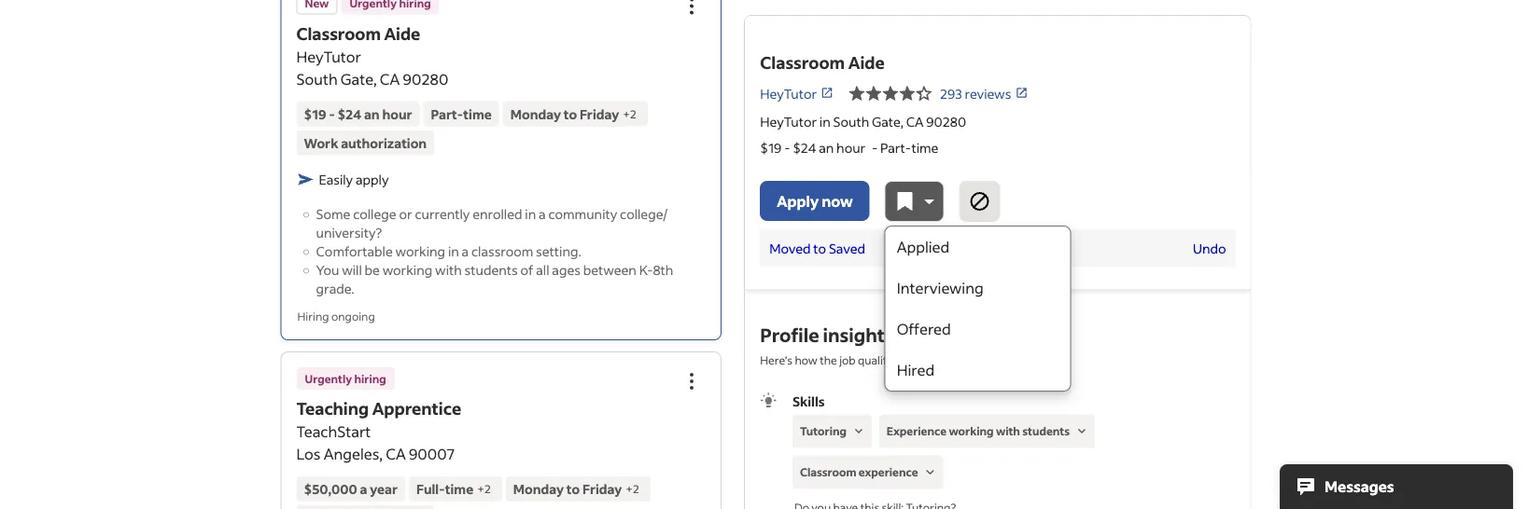 Task type: describe. For each thing, give the bounding box(es) containing it.
classroom
[[471, 243, 533, 260]]

heytutor inside heytutor link
[[760, 85, 817, 102]]

1 vertical spatial ca
[[906, 113, 924, 130]]

all
[[536, 262, 549, 279]]

2 inside "full-time + 2"
[[484, 482, 491, 497]]

south inside heytutor south gate, ca 90280
[[296, 69, 338, 88]]

time for part-time
[[463, 105, 492, 122]]

tutoring
[[800, 424, 847, 439]]

working inside button
[[949, 424, 994, 439]]

friday for aide
[[580, 105, 619, 122]]

2 for apprentice
[[633, 482, 639, 497]]

monday for classroom aide
[[510, 105, 561, 122]]

ages
[[552, 262, 581, 279]]

with inside experience working with students button
[[996, 424, 1020, 439]]

applied menu item
[[886, 227, 1070, 268]]

$19 - $24 an hour - part-time
[[760, 139, 939, 156]]

1 vertical spatial gate,
[[872, 113, 904, 130]]

or
[[399, 206, 412, 223]]

1 horizontal spatial south
[[833, 113, 869, 130]]

to for aide
[[564, 105, 577, 122]]

profile
[[760, 323, 819, 347]]

missing qualification image for classroom experience
[[922, 464, 939, 481]]

moved
[[769, 240, 811, 257]]

year
[[370, 481, 398, 498]]

experience working with students button
[[879, 415, 1095, 449]]

- for $19 - $24 an hour - part-time
[[784, 139, 790, 156]]

2 vertical spatial in
[[448, 243, 459, 260]]

+ inside "full-time + 2"
[[477, 482, 484, 497]]

university?
[[316, 225, 382, 241]]

1 vertical spatial 90280
[[926, 113, 966, 130]]

$50,000 a year
[[304, 481, 398, 498]]

of
[[520, 262, 533, 279]]

90007
[[409, 445, 455, 464]]

angeles,
[[324, 445, 383, 464]]

hour for $19 - $24 an hour
[[382, 105, 412, 122]]

1 vertical spatial working
[[383, 262, 433, 279]]

$50,000
[[304, 481, 357, 498]]

job
[[839, 353, 856, 367]]

experience
[[887, 424, 947, 439]]

2 vertical spatial a
[[360, 481, 367, 498]]

teaching apprentice
[[296, 398, 461, 420]]

$24 for $19 - $24 an hour - part-time
[[793, 139, 816, 156]]

college/
[[620, 206, 667, 223]]

grade.
[[316, 281, 354, 297]]

messages button
[[1280, 465, 1513, 510]]

+ for classroom aide
[[623, 106, 630, 121]]

experience working with students
[[887, 424, 1070, 439]]

heytutor in south gate, ca 90280
[[760, 113, 966, 130]]

authorization
[[341, 134, 427, 151]]

saved
[[829, 240, 865, 257]]

293 reviews
[[940, 85, 1011, 102]]

urgently hiring
[[305, 372, 386, 386]]

tutoring button
[[792, 415, 872, 449]]

monday for teaching apprentice
[[513, 481, 564, 498]]

hiring ongoing
[[297, 309, 375, 324]]

some
[[316, 206, 350, 223]]

skills
[[792, 393, 825, 410]]

0 horizontal spatial part-
[[431, 105, 463, 122]]

undo link
[[1193, 240, 1226, 257]]

setting.
[[536, 243, 581, 260]]

1 vertical spatial in
[[525, 206, 536, 223]]

part-time
[[431, 105, 492, 122]]

4.2 out of 5 stars. link to 293 company reviews (opens in a new tab) image
[[849, 82, 933, 105]]

ongoing
[[331, 309, 375, 324]]

experience
[[859, 465, 918, 480]]

your
[[982, 353, 1006, 367]]

k-
[[639, 262, 653, 279]]

hiring
[[297, 309, 329, 324]]

job actions menu is collapsed image for urgently hiring
[[681, 371, 703, 393]]

missing qualification image for tutoring
[[850, 423, 867, 440]]

job actions menu is collapsed image for heytutor
[[681, 0, 703, 17]]

classroom inside classroom experience button
[[800, 465, 857, 480]]

$19 for $19 - $24 an hour - part-time
[[760, 139, 782, 156]]

college
[[353, 206, 396, 223]]

you
[[316, 262, 339, 279]]

moved to saved
[[769, 240, 865, 257]]

hour for $19 - $24 an hour - part-time
[[837, 139, 866, 156]]

an for $19 - $24 an hour
[[364, 105, 380, 122]]

classroom experience button
[[792, 456, 943, 490]]

apply now button
[[760, 181, 870, 221]]

1 vertical spatial part-
[[880, 139, 912, 156]]

the
[[820, 353, 837, 367]]

teachstart los angeles, ca 90007
[[296, 422, 455, 464]]

community
[[548, 206, 617, 223]]

interviewing
[[897, 279, 984, 298]]

2 horizontal spatial -
[[872, 139, 878, 156]]

8th
[[653, 262, 673, 279]]

2 for aide
[[630, 106, 637, 121]]

- for $19 - $24 an hour
[[329, 105, 335, 122]]

1 vertical spatial classroom aide
[[760, 52, 885, 73]]

$19 - $24 an hour
[[304, 105, 412, 122]]

here's
[[760, 353, 793, 367]]

heytutor for south
[[296, 47, 361, 66]]



Task type: vqa. For each thing, say whether or not it's contained in the screenshot.
the rightmost $19
yes



Task type: locate. For each thing, give the bounding box(es) containing it.
1 vertical spatial friday
[[583, 481, 622, 498]]

missing qualification image
[[850, 423, 867, 440], [1074, 423, 1090, 440], [922, 464, 939, 481]]

hiring
[[354, 372, 386, 386]]

with down the currently
[[435, 262, 462, 279]]

profile insights here's how the job qualifications align with your
[[760, 323, 1008, 367]]

-
[[329, 105, 335, 122], [784, 139, 790, 156], [872, 139, 878, 156]]

reviews
[[965, 85, 1011, 102]]

heytutor
[[296, 47, 361, 66], [760, 85, 817, 102], [760, 113, 817, 130]]

heytutor south gate, ca 90280
[[296, 47, 448, 88]]

0 horizontal spatial aide
[[384, 22, 420, 44]]

2 job actions menu is collapsed image from the top
[[681, 371, 703, 393]]

missing qualification image inside tutoring button
[[850, 423, 867, 440]]

in down the currently
[[448, 243, 459, 260]]

0 vertical spatial students
[[465, 262, 518, 279]]

- up apply
[[784, 139, 790, 156]]

monday to friday + 2 for classroom aide
[[510, 105, 637, 122]]

hour
[[382, 105, 412, 122], [837, 139, 866, 156]]

$19 up work
[[304, 105, 326, 122]]

comfortable
[[316, 243, 393, 260]]

teachstart
[[296, 422, 371, 442]]

ca inside teachstart los angeles, ca 90007
[[386, 445, 406, 464]]

students down classroom
[[465, 262, 518, 279]]

teaching apprentice button
[[296, 398, 461, 420]]

- down heytutor in south gate, ca 90280
[[872, 139, 878, 156]]

1 horizontal spatial in
[[525, 206, 536, 223]]

monday to friday + 2
[[510, 105, 637, 122], [513, 481, 639, 498]]

0 horizontal spatial 90280
[[403, 69, 448, 88]]

0 vertical spatial friday
[[580, 105, 619, 122]]

293 reviews link
[[940, 85, 1028, 102]]

1 horizontal spatial students
[[1023, 424, 1070, 439]]

aide up heytutor south gate, ca 90280
[[384, 22, 420, 44]]

offered
[[897, 320, 951, 339]]

0 vertical spatial monday
[[510, 105, 561, 122]]

part-
[[431, 105, 463, 122], [880, 139, 912, 156]]

1 vertical spatial aide
[[848, 52, 885, 73]]

1 horizontal spatial a
[[462, 243, 469, 260]]

heytutor down heytutor link
[[760, 113, 817, 130]]

0 horizontal spatial students
[[465, 262, 518, 279]]

with down hired menu item on the bottom
[[996, 424, 1020, 439]]

in up the '$19 - $24 an hour - part-time'
[[820, 113, 831, 130]]

an up work authorization
[[364, 105, 380, 122]]

1 job actions menu is collapsed image from the top
[[681, 0, 703, 17]]

gate, up the $19 - $24 an hour
[[341, 69, 377, 88]]

- up work
[[329, 105, 335, 122]]

job actions menu is collapsed image
[[681, 0, 703, 17], [681, 371, 703, 393]]

0 vertical spatial working
[[395, 243, 445, 260]]

hour down heytutor in south gate, ca 90280
[[837, 139, 866, 156]]

0 horizontal spatial classroom aide
[[296, 22, 420, 44]]

to for apprentice
[[567, 481, 580, 498]]

south up the '$19 - $24 an hour - part-time'
[[833, 113, 869, 130]]

0 horizontal spatial hour
[[382, 105, 412, 122]]

with
[[435, 262, 462, 279], [957, 353, 980, 367], [996, 424, 1020, 439]]

classroom up heytutor south gate, ca 90280
[[296, 22, 381, 44]]

0 horizontal spatial south
[[296, 69, 338, 88]]

0 vertical spatial monday to friday + 2
[[510, 105, 637, 122]]

0 vertical spatial a
[[539, 206, 546, 223]]

2 horizontal spatial in
[[820, 113, 831, 130]]

0 horizontal spatial in
[[448, 243, 459, 260]]

missing qualification image for experience working with students
[[1074, 423, 1090, 440]]

a left year on the left of the page
[[360, 481, 367, 498]]

moved to saved link
[[769, 240, 865, 257]]

1 horizontal spatial aide
[[848, 52, 885, 73]]

working
[[395, 243, 445, 260], [383, 262, 433, 279], [949, 424, 994, 439]]

full-
[[416, 481, 445, 498]]

classroom aide up heytutor south gate, ca 90280
[[296, 22, 420, 44]]

undo
[[1193, 240, 1226, 257]]

work authorization
[[304, 134, 427, 151]]

classroom aide
[[296, 22, 420, 44], [760, 52, 885, 73]]

ca down 4.2 out of 5 stars. link to 293 company reviews (opens in a new tab) image
[[906, 113, 924, 130]]

interviewing menu item
[[886, 268, 1070, 309]]

1 vertical spatial classroom
[[760, 52, 845, 73]]

classroom
[[296, 22, 381, 44], [760, 52, 845, 73], [800, 465, 857, 480]]

heytutor link
[[760, 83, 834, 103]]

with inside some college or currently enrolled in a community college/ university? comfortable working in a classroom setting. you will be working with students of all ages between k-8th grade.
[[435, 262, 462, 279]]

heytutor up heytutor in south gate, ca 90280
[[760, 85, 817, 102]]

+ for teaching apprentice
[[626, 482, 633, 497]]

classroom aide button
[[296, 22, 420, 44]]

hired
[[897, 361, 935, 380]]

apply
[[777, 191, 819, 211]]

with left your
[[957, 353, 980, 367]]

not interested image
[[969, 190, 991, 213]]

work
[[304, 134, 338, 151]]

between
[[583, 262, 637, 279]]

0 horizontal spatial $19
[[304, 105, 326, 122]]

urgently
[[305, 372, 352, 386]]

heytutor inside heytutor south gate, ca 90280
[[296, 47, 361, 66]]

0 vertical spatial $24
[[337, 105, 361, 122]]

0 horizontal spatial with
[[435, 262, 462, 279]]

classroom down tutoring button
[[800, 465, 857, 480]]

gate, inside heytutor south gate, ca 90280
[[341, 69, 377, 88]]

some college or currently enrolled in a community college/ university? comfortable working in a classroom setting. you will be working with students of all ages between k-8th grade.
[[316, 206, 673, 297]]

classroom experience
[[800, 465, 918, 480]]

0 vertical spatial job actions menu is collapsed image
[[681, 0, 703, 17]]

2 vertical spatial classroom
[[800, 465, 857, 480]]

heytutor for in
[[760, 113, 817, 130]]

0 vertical spatial $19
[[304, 105, 326, 122]]

1 vertical spatial job actions menu is collapsed image
[[681, 371, 703, 393]]

2 vertical spatial to
[[567, 481, 580, 498]]

insights
[[823, 323, 894, 347]]

students inside some college or currently enrolled in a community college/ university? comfortable working in a classroom setting. you will be working with students of all ages between k-8th grade.
[[465, 262, 518, 279]]

1 vertical spatial $24
[[793, 139, 816, 156]]

apply
[[356, 171, 389, 188]]

0 vertical spatial hour
[[382, 105, 412, 122]]

1 vertical spatial $19
[[760, 139, 782, 156]]

1 vertical spatial heytutor
[[760, 85, 817, 102]]

monday to friday + 2 for teaching apprentice
[[513, 481, 639, 498]]

0 horizontal spatial missing qualification image
[[850, 423, 867, 440]]

easily apply
[[319, 171, 389, 188]]

0 vertical spatial part-
[[431, 105, 463, 122]]

1 horizontal spatial part-
[[880, 139, 912, 156]]

2 vertical spatial ca
[[386, 445, 406, 464]]

0 horizontal spatial a
[[360, 481, 367, 498]]

monday
[[510, 105, 561, 122], [513, 481, 564, 498]]

1 horizontal spatial hour
[[837, 139, 866, 156]]

in
[[820, 113, 831, 130], [525, 206, 536, 223], [448, 243, 459, 260]]

1 horizontal spatial 90280
[[926, 113, 966, 130]]

2 vertical spatial time
[[445, 481, 474, 498]]

a left classroom
[[462, 243, 469, 260]]

a
[[539, 206, 546, 223], [462, 243, 469, 260], [360, 481, 367, 498]]

ca inside heytutor south gate, ca 90280
[[380, 69, 400, 88]]

hour up authorization
[[382, 105, 412, 122]]

2
[[630, 106, 637, 121], [484, 482, 491, 497], [633, 482, 639, 497]]

90280
[[403, 69, 448, 88], [926, 113, 966, 130]]

with inside profile insights here's how the job qualifications align with your
[[957, 353, 980, 367]]

2 vertical spatial with
[[996, 424, 1020, 439]]

$24
[[337, 105, 361, 122], [793, 139, 816, 156]]

how
[[795, 353, 818, 367]]

monday right part-time
[[510, 105, 561, 122]]

aide up 4.2 out of 5 stars. link to 293 company reviews (opens in a new tab) image
[[848, 52, 885, 73]]

1 vertical spatial students
[[1023, 424, 1070, 439]]

monday right "full-time + 2"
[[513, 481, 564, 498]]

classroom up heytutor link
[[760, 52, 845, 73]]

align
[[930, 353, 955, 367]]

working down or
[[395, 243, 445, 260]]

0 vertical spatial classroom
[[296, 22, 381, 44]]

$24 up work authorization
[[337, 105, 361, 122]]

0 horizontal spatial an
[[364, 105, 380, 122]]

0 vertical spatial south
[[296, 69, 338, 88]]

1 vertical spatial monday to friday + 2
[[513, 481, 639, 498]]

missing qualification image inside classroom experience button
[[922, 464, 939, 481]]

friday
[[580, 105, 619, 122], [583, 481, 622, 498]]

to
[[564, 105, 577, 122], [813, 240, 826, 257], [567, 481, 580, 498]]

classroom aide up heytutor link
[[760, 52, 885, 73]]

2 vertical spatial heytutor
[[760, 113, 817, 130]]

qualifications
[[858, 353, 927, 367]]

$24 for $19 - $24 an hour
[[337, 105, 361, 122]]

1 horizontal spatial $19
[[760, 139, 782, 156]]

ca for apprentice
[[386, 445, 406, 464]]

$19
[[304, 105, 326, 122], [760, 139, 782, 156]]

south up the $19 - $24 an hour
[[296, 69, 338, 88]]

students down hired menu item on the bottom
[[1023, 424, 1070, 439]]

0 vertical spatial in
[[820, 113, 831, 130]]

applied
[[897, 238, 950, 257]]

0 vertical spatial an
[[364, 105, 380, 122]]

students
[[465, 262, 518, 279], [1023, 424, 1070, 439]]

currently
[[415, 206, 470, 223]]

2 horizontal spatial missing qualification image
[[1074, 423, 1090, 440]]

1 horizontal spatial $24
[[793, 139, 816, 156]]

ca up the $19 - $24 an hour
[[380, 69, 400, 88]]

an down heytutor in south gate, ca 90280
[[819, 139, 834, 156]]

0 horizontal spatial gate,
[[341, 69, 377, 88]]

apply now
[[777, 191, 853, 211]]

1 vertical spatial a
[[462, 243, 469, 260]]

1 horizontal spatial -
[[784, 139, 790, 156]]

1 vertical spatial time
[[912, 139, 939, 156]]

apprentice
[[372, 398, 461, 420]]

0 horizontal spatial $24
[[337, 105, 361, 122]]

now
[[822, 191, 853, 211]]

messages
[[1325, 478, 1394, 497]]

1 vertical spatial south
[[833, 113, 869, 130]]

0 vertical spatial ca
[[380, 69, 400, 88]]

students inside button
[[1023, 424, 1070, 439]]

1 vertical spatial hour
[[837, 139, 866, 156]]

0 vertical spatial heytutor
[[296, 47, 361, 66]]

working right be
[[383, 262, 433, 279]]

$19 for $19 - $24 an hour
[[304, 105, 326, 122]]

part- down heytutor in south gate, ca 90280
[[880, 139, 912, 156]]

2 vertical spatial working
[[949, 424, 994, 439]]

a left community
[[539, 206, 546, 223]]

0 horizontal spatial -
[[329, 105, 335, 122]]

will
[[342, 262, 362, 279]]

an for $19 - $24 an hour - part-time
[[819, 139, 834, 156]]

friday for apprentice
[[583, 481, 622, 498]]

los
[[296, 445, 321, 464]]

heytutor down classroom aide button
[[296, 47, 361, 66]]

full-time + 2
[[416, 481, 491, 498]]

293
[[940, 85, 962, 102]]

$19 up apply
[[760, 139, 782, 156]]

0 vertical spatial 90280
[[403, 69, 448, 88]]

1 horizontal spatial an
[[819, 139, 834, 156]]

0 vertical spatial with
[[435, 262, 462, 279]]

enrolled
[[473, 206, 522, 223]]

0 vertical spatial classroom aide
[[296, 22, 420, 44]]

missing qualification image inside experience working with students button
[[1074, 423, 1090, 440]]

2 horizontal spatial a
[[539, 206, 546, 223]]

offered menu item
[[886, 309, 1070, 350]]

1 horizontal spatial missing qualification image
[[922, 464, 939, 481]]

time for full-time + 2
[[445, 481, 474, 498]]

easily
[[319, 171, 353, 188]]

hired menu item
[[886, 350, 1070, 391]]

1 horizontal spatial classroom aide
[[760, 52, 885, 73]]

in right enrolled on the left top of page
[[525, 206, 536, 223]]

gate, down 4.2 out of 5 stars. link to 293 company reviews (opens in a new tab) image
[[872, 113, 904, 130]]

0 vertical spatial time
[[463, 105, 492, 122]]

0 vertical spatial aide
[[384, 22, 420, 44]]

1 horizontal spatial with
[[957, 353, 980, 367]]

be
[[365, 262, 380, 279]]

south
[[296, 69, 338, 88], [833, 113, 869, 130]]

90280 up part-time
[[403, 69, 448, 88]]

$24 up apply
[[793, 139, 816, 156]]

an
[[364, 105, 380, 122], [819, 139, 834, 156]]

part- down heytutor south gate, ca 90280
[[431, 105, 463, 122]]

1 vertical spatial monday
[[513, 481, 564, 498]]

ca for aide
[[380, 69, 400, 88]]

teaching
[[296, 398, 369, 420]]

90280 inside heytutor south gate, ca 90280
[[403, 69, 448, 88]]

1 vertical spatial with
[[957, 353, 980, 367]]

90280 down 293
[[926, 113, 966, 130]]

ca
[[380, 69, 400, 88], [906, 113, 924, 130], [386, 445, 406, 464]]

2 horizontal spatial with
[[996, 424, 1020, 439]]

0 vertical spatial to
[[564, 105, 577, 122]]

1 vertical spatial to
[[813, 240, 826, 257]]

1 vertical spatial an
[[819, 139, 834, 156]]

working right experience
[[949, 424, 994, 439]]

1 horizontal spatial gate,
[[872, 113, 904, 130]]

0 vertical spatial gate,
[[341, 69, 377, 88]]

ca left 90007 at bottom left
[[386, 445, 406, 464]]

+
[[623, 106, 630, 121], [477, 482, 484, 497], [626, 482, 633, 497]]



